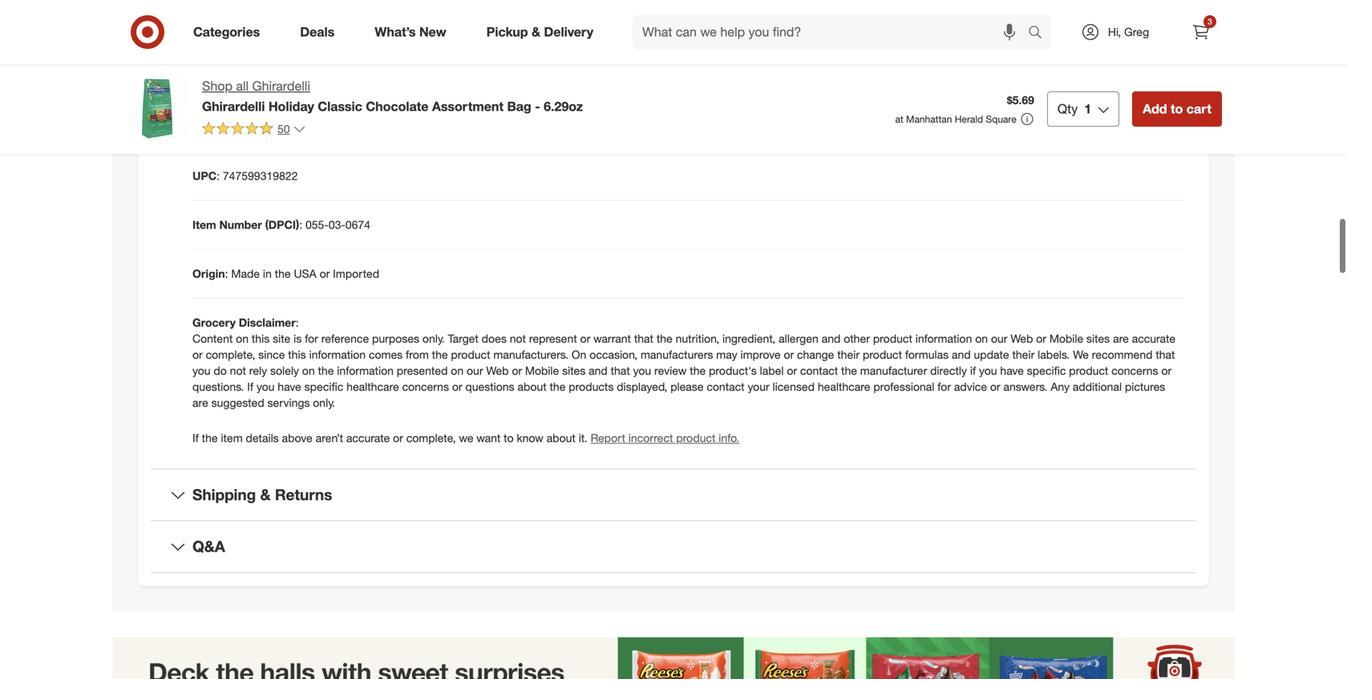 Task type: vqa. For each thing, say whether or not it's contained in the screenshot.
the Add to cart
yes



Task type: locate. For each thing, give the bounding box(es) containing it.
that right warrant
[[634, 323, 653, 338]]

are down "questions."
[[192, 388, 208, 402]]

0 horizontal spatial specific
[[304, 372, 343, 386]]

1 horizontal spatial our
[[991, 323, 1007, 338]]

to
[[1171, 101, 1183, 117], [504, 423, 514, 437]]

What can we help you find? suggestions appear below search field
[[633, 14, 1032, 50]]

: inside grocery disclaimer : content on this site is for reference purposes only.  target does not represent or warrant that the nutrition, ingredient, allergen and other product information on our web or mobile sites are accurate or complete, since this information comes from the product manufacturers.  on occasion, manufacturers may improve or change their product formulas and update their labels.  we recommend that you do not rely solely on the information presented on our web or mobile sites and that you review the product's label or contact the manufacturer directly if you have specific product concerns or questions.  if you have specific healthcare concerns or questions about the products displayed, please contact your licensed healthcare professional for advice or answers.  any additional pictures are suggested servings only.
[[296, 307, 299, 321]]

add
[[1143, 101, 1167, 117]]

0 vertical spatial specific
[[1027, 356, 1066, 370]]

: left 747599319822
[[217, 161, 220, 175]]

0 horizontal spatial mobile
[[525, 356, 559, 370]]

warrant
[[593, 323, 631, 338]]

1 vertical spatial ghirardelli
[[202, 99, 265, 114]]

info.
[[719, 423, 739, 437]]

: left 055- at the left top
[[299, 210, 302, 224]]

our up "update"
[[991, 323, 1007, 338]]

0 vertical spatial mobile
[[1049, 323, 1083, 338]]

if down rely
[[247, 372, 253, 386]]

not
[[510, 323, 526, 338], [230, 356, 246, 370]]

specific up servings
[[304, 372, 343, 386]]

healthcare down the change
[[818, 372, 870, 386]]

0 horizontal spatial healthcare
[[347, 372, 399, 386]]

0 horizontal spatial are
[[192, 388, 208, 402]]

1 vertical spatial mobile
[[525, 356, 559, 370]]

shipping & returns
[[192, 477, 332, 496]]

sites up "we"
[[1086, 323, 1110, 338]]

have up answers.
[[1000, 356, 1024, 370]]

0 horizontal spatial their
[[837, 339, 860, 354]]

made
[[231, 259, 260, 273]]

2 horizontal spatial that
[[1156, 339, 1175, 354]]

ghirardelli down all
[[202, 99, 265, 114]]

1 horizontal spatial healthcare
[[818, 372, 870, 386]]

1 horizontal spatial to
[[1171, 101, 1183, 117]]

1 horizontal spatial their
[[1012, 339, 1035, 354]]

bag
[[507, 99, 531, 114]]

at
[[895, 113, 903, 125]]

& right pickup
[[532, 24, 540, 40]]

1 their from the left
[[837, 339, 860, 354]]

0 horizontal spatial not
[[230, 356, 246, 370]]

ghirardelli
[[252, 78, 310, 94], [202, 99, 265, 114]]

hi,
[[1108, 25, 1121, 39]]

(dpci)
[[265, 210, 299, 224]]

or
[[320, 259, 330, 273], [580, 323, 590, 338], [1036, 323, 1046, 338], [192, 339, 203, 354], [784, 339, 794, 354], [512, 356, 522, 370], [787, 356, 797, 370], [1161, 356, 1172, 370], [452, 372, 462, 386], [990, 372, 1000, 386], [393, 423, 403, 437]]

their down other in the top of the page
[[837, 339, 860, 354]]

1 vertical spatial and
[[952, 339, 971, 354]]

may
[[716, 339, 737, 354]]

on right solely
[[302, 356, 315, 370]]

or right the usa on the top left of the page
[[320, 259, 330, 273]]

1 horizontal spatial complete,
[[406, 423, 456, 437]]

all
[[236, 78, 249, 94]]

at manhattan herald square
[[895, 113, 1017, 125]]

only. right servings
[[313, 388, 335, 402]]

concerns down presented
[[402, 372, 449, 386]]

q&a
[[192, 529, 225, 548]]

0 horizontal spatial our
[[467, 356, 483, 370]]

or up labels.
[[1036, 323, 1046, 338]]

to right add on the right top of page
[[1171, 101, 1183, 117]]

the down reference
[[318, 356, 334, 370]]

you up "displayed,"
[[633, 356, 651, 370]]

about inside grocery disclaimer : content on this site is for reference purposes only.  target does not represent or warrant that the nutrition, ingredient, allergen and other product information on our web or mobile sites are accurate or complete, since this information comes from the product manufacturers.  on occasion, manufacturers may improve or change their product formulas and update their labels.  we recommend that you do not rely solely on the information presented on our web or mobile sites and that you review the product's label or contact the manufacturer directly if you have specific product concerns or questions.  if you have specific healthcare concerns or questions about the products displayed, please contact your licensed healthcare professional for advice or answers.  any additional pictures are suggested servings only.
[[517, 372, 547, 386]]

product
[[873, 323, 912, 338], [451, 339, 490, 354], [863, 339, 902, 354], [1069, 356, 1108, 370], [676, 423, 715, 437]]

site
[[273, 323, 290, 338]]

about down the manufacturers.
[[517, 372, 547, 386]]

0 vertical spatial are
[[1113, 323, 1129, 338]]

1 vertical spatial this
[[288, 339, 306, 354]]

if left item
[[192, 423, 199, 437]]

: up is
[[296, 307, 299, 321]]

3
[[1208, 16, 1212, 26]]

0 horizontal spatial that
[[611, 356, 630, 370]]

on up "update"
[[975, 323, 988, 338]]

to right want
[[504, 423, 514, 437]]

0 vertical spatial accurate
[[1132, 323, 1175, 338]]

contact
[[800, 356, 838, 370], [707, 372, 745, 386]]

not right do
[[230, 356, 246, 370]]

information down comes at the left
[[337, 356, 394, 370]]

1 vertical spatial &
[[260, 477, 271, 496]]

0 horizontal spatial &
[[260, 477, 271, 496]]

1 vertical spatial for
[[938, 372, 951, 386]]

concerns
[[1111, 356, 1158, 370], [402, 372, 449, 386]]

for down directly
[[938, 372, 951, 386]]

1 horizontal spatial if
[[247, 372, 253, 386]]

are up "recommend"
[[1113, 323, 1129, 338]]

on
[[236, 323, 249, 338], [975, 323, 988, 338], [302, 356, 315, 370], [451, 356, 464, 370]]

information down reference
[[309, 339, 366, 354]]

1 horizontal spatial sites
[[1086, 323, 1110, 338]]

0 vertical spatial this
[[252, 323, 270, 338]]

you right if
[[979, 356, 997, 370]]

0 horizontal spatial if
[[192, 423, 199, 437]]

about
[[517, 372, 547, 386], [547, 423, 576, 437]]

contact down the change
[[800, 356, 838, 370]]

details
[[246, 423, 279, 437]]

0 vertical spatial to
[[1171, 101, 1183, 117]]

and
[[822, 323, 841, 338], [952, 339, 971, 354], [589, 356, 608, 370]]

on
[[572, 339, 586, 354]]

professional
[[873, 372, 934, 386]]

chocolate
[[192, 63, 247, 77], [394, 63, 445, 77], [366, 99, 428, 114]]

contact down product's
[[707, 372, 745, 386]]

sites down on
[[562, 356, 585, 370]]

1 vertical spatial concerns
[[402, 372, 449, 386]]

web up answers.
[[1011, 323, 1033, 338]]

0 vertical spatial and
[[822, 323, 841, 338]]

search button
[[1021, 14, 1059, 53]]

that up pictures
[[1156, 339, 1175, 354]]

0 vertical spatial web
[[1011, 323, 1033, 338]]

accurate up "recommend"
[[1132, 323, 1175, 338]]

1 horizontal spatial &
[[532, 24, 540, 40]]

we
[[1073, 339, 1089, 354]]

mobile up labels.
[[1049, 323, 1083, 338]]

and up the change
[[822, 323, 841, 338]]

or up on
[[580, 323, 590, 338]]

item
[[192, 210, 216, 224]]

0 horizontal spatial sites
[[562, 356, 585, 370]]

03-
[[329, 210, 345, 224]]

that down occasion, on the left of the page
[[611, 356, 630, 370]]

healthcare down comes at the left
[[347, 372, 399, 386]]

their left labels.
[[1012, 339, 1035, 354]]

about left it. in the bottom left of the page
[[547, 423, 576, 437]]

0 horizontal spatial and
[[589, 356, 608, 370]]

0 vertical spatial contact
[[800, 356, 838, 370]]

since
[[258, 339, 285, 354]]

specific
[[1027, 356, 1066, 370], [304, 372, 343, 386]]

0 horizontal spatial web
[[486, 356, 509, 370]]

50 link
[[202, 121, 306, 139]]

: for 80040617
[[219, 112, 222, 126]]

web
[[1011, 323, 1033, 338], [486, 356, 509, 370]]

:
[[219, 112, 222, 126], [217, 161, 220, 175], [299, 210, 302, 224], [225, 259, 228, 273], [296, 307, 299, 321]]

0 vertical spatial about
[[517, 372, 547, 386]]

incorrect
[[628, 423, 673, 437]]

the up please
[[690, 356, 706, 370]]

0 vertical spatial complete,
[[206, 339, 255, 354]]

0 vertical spatial &
[[532, 24, 540, 40]]

hi, greg
[[1108, 25, 1149, 39]]

1 horizontal spatial accurate
[[1132, 323, 1175, 338]]

web up questions on the bottom
[[486, 356, 509, 370]]

1 horizontal spatial contact
[[800, 356, 838, 370]]

0 horizontal spatial have
[[278, 372, 301, 386]]

chocolate up "shop all ghirardelli ghirardelli holiday classic chocolate assortment bag - 6.29oz"
[[394, 63, 445, 77]]

1 horizontal spatial that
[[634, 323, 653, 338]]

0 horizontal spatial complete,
[[206, 339, 255, 354]]

purposes
[[372, 323, 419, 338]]

this down disclaimer
[[252, 323, 270, 338]]

0 horizontal spatial to
[[504, 423, 514, 437]]

comes
[[369, 339, 403, 354]]

if
[[247, 372, 253, 386], [192, 423, 199, 437]]

0 vertical spatial if
[[247, 372, 253, 386]]

1 horizontal spatial have
[[1000, 356, 1024, 370]]

accurate inside grocery disclaimer : content on this site is for reference purposes only.  target does not represent or warrant that the nutrition, ingredient, allergen and other product information on our web or mobile sites are accurate or complete, since this information comes from the product manufacturers.  on occasion, manufacturers may improve or change their product formulas and update their labels.  we recommend that you do not rely solely on the information presented on our web or mobile sites and that you review the product's label or contact the manufacturer directly if you have specific product concerns or questions.  if you have specific healthcare concerns or questions about the products displayed, please contact your licensed healthcare professional for advice or answers.  any additional pictures are suggested servings only.
[[1132, 323, 1175, 338]]

complete, inside grocery disclaimer : content on this site is for reference purposes only.  target does not represent or warrant that the nutrition, ingredient, allergen and other product information on our web or mobile sites are accurate or complete, since this information comes from the product manufacturers.  on occasion, manufacturers may improve or change their product formulas and update their labels.  we recommend that you do not rely solely on the information presented on our web or mobile sites and that you review the product's label or contact the manufacturer directly if you have specific product concerns or questions.  if you have specific healthcare concerns or questions about the products displayed, please contact your licensed healthcare professional for advice or answers.  any additional pictures are suggested servings only.
[[206, 339, 255, 354]]

occasion,
[[589, 339, 637, 354]]

information up formulas
[[915, 323, 972, 338]]

ounces
[[281, 14, 320, 28]]

change
[[797, 339, 834, 354]]

complete, left we
[[406, 423, 456, 437]]

1 vertical spatial are
[[192, 388, 208, 402]]

1 horizontal spatial only.
[[422, 323, 445, 338]]

1 vertical spatial complete,
[[406, 423, 456, 437]]

additional
[[1073, 372, 1122, 386]]

shipping
[[192, 477, 256, 496]]

deals link
[[286, 14, 355, 50]]

their
[[837, 339, 860, 354], [1012, 339, 1035, 354]]

1 horizontal spatial mobile
[[1049, 323, 1083, 338]]

pictures
[[1125, 372, 1165, 386]]

healthcare
[[347, 372, 399, 386], [818, 372, 870, 386]]

1 vertical spatial only.
[[313, 388, 335, 402]]

net weight: 6.29 ounces
[[192, 14, 320, 28]]

in
[[263, 259, 272, 273]]

& left returns
[[260, 477, 271, 496]]

1 vertical spatial our
[[467, 356, 483, 370]]

1 horizontal spatial are
[[1113, 323, 1129, 338]]

1 vertical spatial accurate
[[346, 423, 390, 437]]

have up servings
[[278, 372, 301, 386]]

for right is
[[305, 323, 318, 338]]

1 horizontal spatial specific
[[1027, 356, 1066, 370]]

q&a button
[[151, 513, 1196, 564]]

0 vertical spatial concerns
[[1111, 356, 1158, 370]]

specific down labels.
[[1027, 356, 1066, 370]]

1 horizontal spatial not
[[510, 323, 526, 338]]

and up if
[[952, 339, 971, 354]]

: left made
[[225, 259, 228, 273]]

chocolate down milk on the left top of the page
[[366, 99, 428, 114]]

this down is
[[288, 339, 306, 354]]

1 vertical spatial sites
[[562, 356, 585, 370]]

categories
[[193, 24, 260, 40]]

1 vertical spatial contact
[[707, 372, 745, 386]]

information
[[915, 323, 972, 338], [309, 339, 366, 354], [337, 356, 394, 370]]

only. up from
[[422, 323, 445, 338]]

0 horizontal spatial for
[[305, 323, 318, 338]]

rely
[[249, 356, 267, 370]]

0 horizontal spatial accurate
[[346, 423, 390, 437]]

accurate right aren't
[[346, 423, 390, 437]]

ghirardelli down types:
[[252, 78, 310, 94]]

if the item details above aren't accurate or complete, we want to know about it. report incorrect product info.
[[192, 423, 739, 437]]

holiday
[[268, 99, 314, 114]]

-
[[535, 99, 540, 114]]

the down other in the top of the page
[[841, 356, 857, 370]]

: for made
[[225, 259, 228, 273]]

& inside dropdown button
[[260, 477, 271, 496]]

: left 80040617
[[219, 112, 222, 126]]

1 vertical spatial to
[[504, 423, 514, 437]]

if inside grocery disclaimer : content on this site is for reference purposes only.  target does not represent or warrant that the nutrition, ingredient, allergen and other product information on our web or mobile sites are accurate or complete, since this information comes from the product manufacturers.  on occasion, manufacturers may improve or change their product formulas and update their labels.  we recommend that you do not rely solely on the information presented on our web or mobile sites and that you review the product's label or contact the manufacturer directly if you have specific product concerns or questions.  if you have specific healthcare concerns or questions about the products displayed, please contact your licensed healthcare professional for advice or answers.  any additional pictures are suggested servings only.
[[247, 372, 253, 386]]

mobile down the manufacturers.
[[525, 356, 559, 370]]

055-
[[305, 210, 329, 224]]

0 horizontal spatial only.
[[313, 388, 335, 402]]

6.29
[[256, 14, 278, 28]]

what's
[[375, 24, 416, 40]]

manhattan
[[906, 113, 952, 125]]

manufacturers
[[641, 339, 713, 354]]

0 vertical spatial that
[[634, 323, 653, 338]]

shop all ghirardelli ghirardelli holiday classic chocolate assortment bag - 6.29oz
[[202, 78, 583, 114]]

not up the manufacturers.
[[510, 323, 526, 338]]

to inside button
[[1171, 101, 1183, 117]]

1 vertical spatial have
[[278, 372, 301, 386]]

0 vertical spatial our
[[991, 323, 1007, 338]]

labels.
[[1038, 339, 1070, 354]]

2 horizontal spatial and
[[952, 339, 971, 354]]

and up products
[[589, 356, 608, 370]]

our up questions on the bottom
[[467, 356, 483, 370]]

represent
[[529, 323, 577, 338]]

what's new
[[375, 24, 446, 40]]

concerns up pictures
[[1111, 356, 1158, 370]]

complete, up do
[[206, 339, 255, 354]]

target
[[448, 323, 478, 338]]

we
[[459, 423, 473, 437]]

know
[[517, 423, 543, 437]]

the up manufacturers
[[657, 323, 672, 338]]

complete,
[[206, 339, 255, 354], [406, 423, 456, 437]]



Task type: describe. For each thing, give the bounding box(es) containing it.
1 vertical spatial about
[[547, 423, 576, 437]]

0 vertical spatial sites
[[1086, 323, 1110, 338]]

2 their from the left
[[1012, 339, 1035, 354]]

milk
[[370, 63, 391, 77]]

tcin
[[192, 112, 219, 126]]

the left products
[[550, 372, 566, 386]]

6.29oz
[[544, 99, 583, 114]]

0 horizontal spatial this
[[252, 323, 270, 338]]

pickup
[[486, 24, 528, 40]]

label
[[760, 356, 784, 370]]

add to cart
[[1143, 101, 1212, 117]]

or right 'advice'
[[990, 372, 1000, 386]]

or left we
[[393, 423, 403, 437]]

returns
[[275, 477, 332, 496]]

answers.
[[1003, 372, 1048, 386]]

& for shipping
[[260, 477, 271, 496]]

80040617
[[225, 112, 275, 126]]

advertisement region
[[112, 629, 1235, 679]]

3 link
[[1183, 14, 1219, 50]]

qty 1
[[1058, 101, 1091, 117]]

item
[[221, 423, 243, 437]]

questions
[[465, 372, 514, 386]]

or down the manufacturers.
[[512, 356, 522, 370]]

1 healthcare from the left
[[347, 372, 399, 386]]

or up licensed
[[787, 356, 797, 370]]

new
[[419, 24, 446, 40]]

net
[[192, 14, 211, 28]]

1 vertical spatial not
[[230, 356, 246, 370]]

or down the allergen
[[784, 339, 794, 354]]

on down target
[[451, 356, 464, 370]]

1 vertical spatial if
[[192, 423, 199, 437]]

or up pictures
[[1161, 356, 1172, 370]]

1 vertical spatial specific
[[304, 372, 343, 386]]

other
[[844, 323, 870, 338]]

or left questions on the bottom
[[452, 372, 462, 386]]

0 vertical spatial have
[[1000, 356, 1024, 370]]

nutrition,
[[676, 323, 719, 338]]

delivery
[[544, 24, 593, 40]]

0 vertical spatial for
[[305, 323, 318, 338]]

shop
[[202, 78, 232, 94]]

0 horizontal spatial concerns
[[402, 372, 449, 386]]

2 healthcare from the left
[[818, 372, 870, 386]]

chocolate types: dark chocolate, milk chocolate
[[192, 63, 445, 77]]

is
[[294, 323, 302, 338]]

report incorrect product info. button
[[591, 422, 739, 438]]

number
[[219, 210, 262, 224]]

747599319822
[[223, 161, 298, 175]]

1 vertical spatial web
[[486, 356, 509, 370]]

: for 747599319822
[[217, 161, 220, 175]]

chocolate up shop
[[192, 63, 247, 77]]

improve
[[740, 339, 781, 354]]

square
[[986, 113, 1017, 125]]

cart
[[1186, 101, 1212, 117]]

reference
[[321, 323, 369, 338]]

manufacturers.
[[493, 339, 568, 354]]

or down content
[[192, 339, 203, 354]]

the right from
[[432, 339, 448, 354]]

0 horizontal spatial contact
[[707, 372, 745, 386]]

your
[[748, 372, 769, 386]]

questions.
[[192, 372, 244, 386]]

grocery
[[192, 307, 236, 321]]

the left item
[[202, 423, 218, 437]]

review
[[654, 356, 687, 370]]

1 vertical spatial information
[[309, 339, 366, 354]]

displayed,
[[617, 372, 667, 386]]

assortment
[[432, 99, 504, 114]]

chocolate inside "shop all ghirardelli ghirardelli holiday classic chocolate assortment bag - 6.29oz"
[[366, 99, 428, 114]]

categories link
[[180, 14, 280, 50]]

solely
[[270, 356, 299, 370]]

origin : made in the usa or imported
[[192, 259, 379, 273]]

tcin : 80040617
[[192, 112, 275, 126]]

recommend
[[1092, 339, 1153, 354]]

image of ghirardelli holiday classic chocolate assortment bag - 6.29oz image
[[125, 77, 189, 141]]

0 vertical spatial not
[[510, 323, 526, 338]]

imported
[[333, 259, 379, 273]]

0 vertical spatial only.
[[422, 323, 445, 338]]

greg
[[1124, 25, 1149, 39]]

content
[[192, 323, 233, 338]]

add to cart button
[[1132, 91, 1222, 127]]

licensed
[[773, 372, 815, 386]]

shipping & returns button
[[151, 461, 1196, 513]]

1 horizontal spatial for
[[938, 372, 951, 386]]

you left do
[[192, 356, 211, 370]]

upc
[[192, 161, 217, 175]]

on right content
[[236, 323, 249, 338]]

update
[[974, 339, 1009, 354]]

report
[[591, 423, 625, 437]]

search
[[1021, 26, 1059, 41]]

1 horizontal spatial and
[[822, 323, 841, 338]]

0 vertical spatial ghirardelli
[[252, 78, 310, 94]]

2 vertical spatial information
[[337, 356, 394, 370]]

the right in
[[275, 259, 291, 273]]

0674
[[345, 210, 370, 224]]

qty
[[1058, 101, 1078, 117]]

2 vertical spatial and
[[589, 356, 608, 370]]

please
[[670, 372, 704, 386]]

upc : 747599319822
[[192, 161, 298, 175]]

usa
[[294, 259, 316, 273]]

want
[[477, 423, 501, 437]]

1 horizontal spatial concerns
[[1111, 356, 1158, 370]]

weight:
[[214, 14, 253, 28]]

presented
[[397, 356, 448, 370]]

& for pickup
[[532, 24, 540, 40]]

classic
[[318, 99, 362, 114]]

dark
[[286, 63, 310, 77]]

does
[[482, 323, 507, 338]]

directly
[[930, 356, 967, 370]]

servings
[[267, 388, 310, 402]]

formulas
[[905, 339, 949, 354]]

1 horizontal spatial web
[[1011, 323, 1033, 338]]

do
[[214, 356, 227, 370]]

types:
[[250, 63, 283, 77]]

aren't
[[316, 423, 343, 437]]

what's new link
[[361, 14, 466, 50]]

1 horizontal spatial this
[[288, 339, 306, 354]]

1 vertical spatial that
[[1156, 339, 1175, 354]]

0 vertical spatial information
[[915, 323, 972, 338]]

2 vertical spatial that
[[611, 356, 630, 370]]

advice
[[954, 372, 987, 386]]

you down rely
[[256, 372, 275, 386]]

disclaimer
[[239, 307, 296, 321]]



